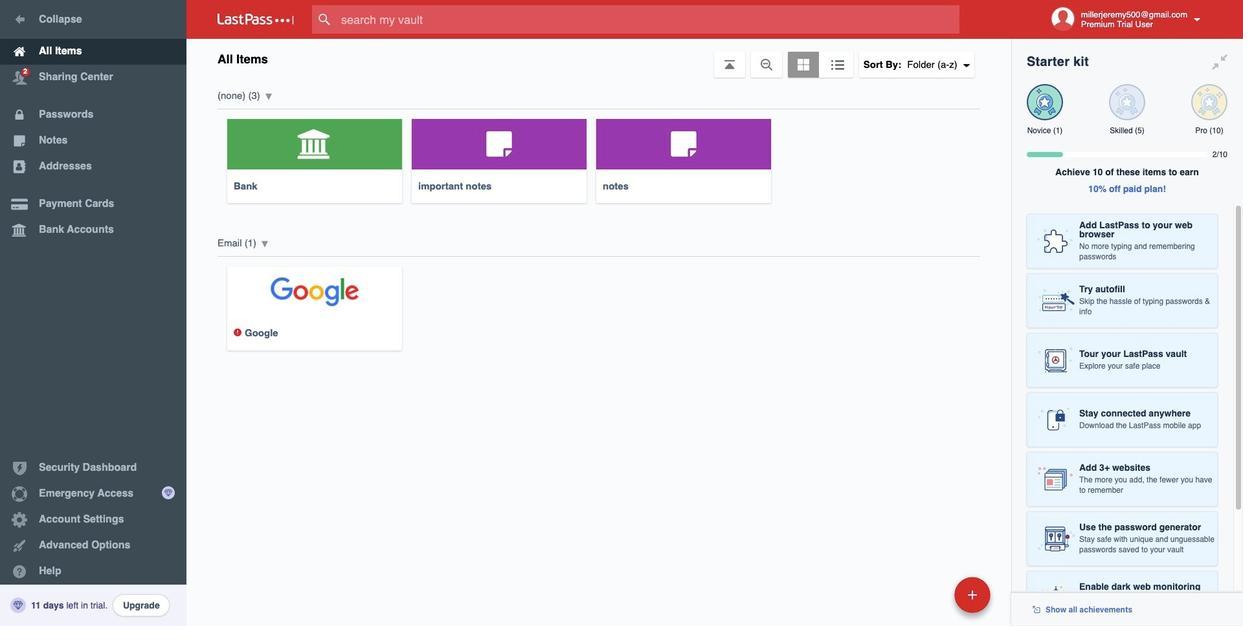 Task type: describe. For each thing, give the bounding box(es) containing it.
search my vault text field
[[312, 5, 985, 34]]

new item navigation
[[866, 574, 999, 627]]

vault options navigation
[[187, 39, 1012, 78]]

lastpass image
[[218, 14, 294, 25]]

Search search field
[[312, 5, 985, 34]]



Task type: locate. For each thing, give the bounding box(es) containing it.
main navigation navigation
[[0, 0, 187, 627]]

new item element
[[866, 577, 995, 614]]



Task type: vqa. For each thing, say whether or not it's contained in the screenshot.
New item icon
no



